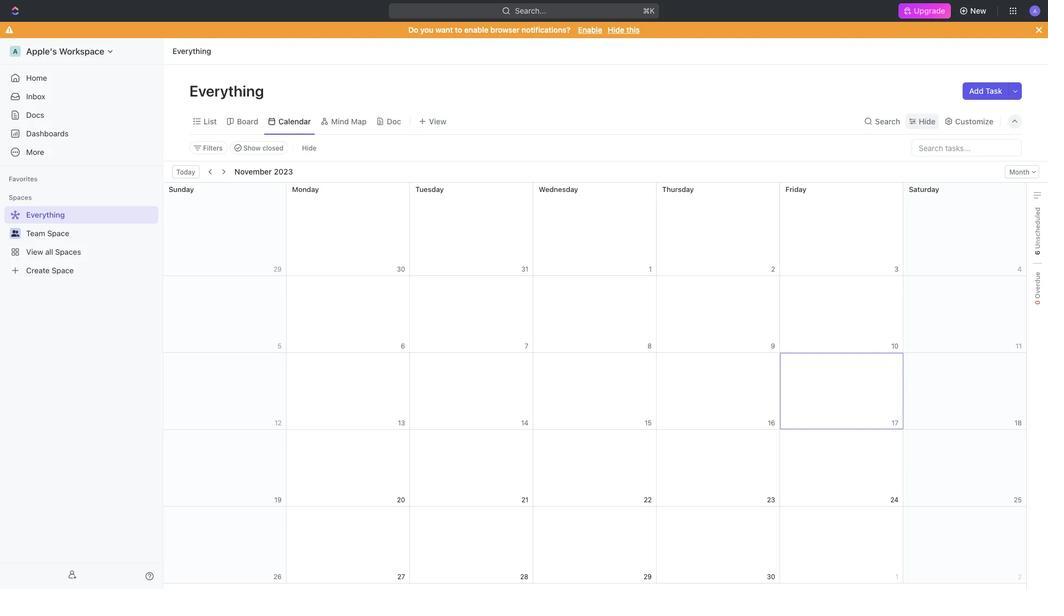 Task type: describe. For each thing, give the bounding box(es) containing it.
28
[[520, 573, 528, 581]]

sunday
[[169, 185, 194, 193]]

filters
[[203, 144, 223, 152]]

27
[[397, 573, 405, 581]]

0 vertical spatial everything
[[173, 47, 211, 56]]

1 horizontal spatial 1
[[896, 573, 899, 581]]

2023
[[274, 167, 293, 176]]

dashboards
[[26, 129, 69, 138]]

0 vertical spatial 6
[[1034, 251, 1041, 255]]

a inside 'navigation'
[[13, 47, 18, 55]]

17
[[892, 420, 899, 427]]

show closed button
[[230, 141, 288, 154]]

⌘k
[[643, 6, 655, 15]]

10
[[891, 343, 899, 350]]

team space link
[[26, 225, 156, 242]]

row containing 29
[[163, 183, 1027, 276]]

sidebar navigation
[[0, 38, 165, 590]]

view for view all spaces
[[26, 248, 43, 257]]

team space
[[26, 229, 69, 238]]

view button
[[415, 114, 450, 129]]

november 2023
[[235, 167, 293, 176]]

unscheduled
[[1034, 207, 1041, 251]]

list
[[204, 117, 217, 126]]

16
[[768, 420, 775, 427]]

everything link inside tree
[[4, 206, 156, 224]]

friday
[[786, 185, 806, 193]]

today button
[[172, 165, 200, 179]]

add task
[[969, 87, 1002, 96]]

new button
[[955, 2, 993, 20]]

more
[[26, 148, 44, 157]]

14
[[521, 420, 528, 427]]

9
[[771, 343, 775, 350]]

doc link
[[385, 114, 401, 129]]

25
[[1014, 496, 1022, 504]]

view button
[[415, 109, 450, 134]]

23
[[767, 496, 775, 504]]

13
[[398, 420, 405, 427]]

map
[[351, 117, 367, 126]]

task
[[986, 87, 1002, 96]]

20
[[397, 496, 405, 504]]

all
[[45, 248, 53, 257]]

7
[[525, 343, 528, 350]]

26
[[274, 573, 282, 581]]

hide button
[[298, 141, 321, 154]]

upgrade
[[914, 6, 945, 15]]

enable
[[578, 25, 602, 34]]

0 vertical spatial 29
[[274, 266, 282, 273]]

4
[[1018, 266, 1022, 273]]

dashboards link
[[4, 125, 158, 142]]

board
[[237, 117, 258, 126]]

0 horizontal spatial spaces
[[9, 194, 32, 201]]

notifications?
[[522, 25, 570, 34]]

0 vertical spatial everything link
[[170, 45, 214, 58]]

filters button
[[189, 141, 228, 154]]

hide inside button
[[302, 144, 317, 152]]

apple's workspace, , element
[[10, 46, 21, 57]]

home link
[[4, 69, 158, 87]]

monday
[[292, 185, 319, 193]]

inbox
[[26, 92, 45, 101]]

Search tasks... text field
[[912, 140, 1021, 156]]

user group image
[[11, 230, 19, 237]]

inbox link
[[4, 88, 158, 105]]

21
[[521, 496, 528, 504]]

calendar link
[[276, 114, 311, 129]]

1 horizontal spatial 30
[[767, 573, 775, 581]]

to
[[455, 25, 462, 34]]

apple's workspace
[[26, 46, 104, 57]]

search button
[[861, 114, 904, 129]]

mind map
[[331, 117, 367, 126]]

15
[[645, 420, 652, 427]]

1 horizontal spatial 2
[[1018, 573, 1022, 581]]

board link
[[235, 114, 258, 129]]

calendar
[[279, 117, 311, 126]]

view for view
[[429, 117, 446, 126]]

tree inside the sidebar 'navigation'
[[4, 206, 158, 279]]

tuesday
[[415, 185, 444, 193]]

month
[[1009, 168, 1030, 176]]

mind
[[331, 117, 349, 126]]

space for create space
[[52, 266, 74, 275]]

row containing 19
[[163, 430, 1027, 507]]

19
[[274, 496, 282, 504]]

november
[[235, 167, 272, 176]]

home
[[26, 73, 47, 82]]

create
[[26, 266, 50, 275]]

a inside dropdown button
[[1033, 8, 1037, 14]]



Task type: vqa. For each thing, say whether or not it's contained in the screenshot.
bottom EVERYTHING
yes



Task type: locate. For each thing, give the bounding box(es) containing it.
0 horizontal spatial hide
[[302, 144, 317, 152]]

everything inside the sidebar 'navigation'
[[26, 210, 65, 219]]

spaces inside "view all spaces" link
[[55, 248, 81, 257]]

1 horizontal spatial 29
[[644, 573, 652, 581]]

workspace
[[59, 46, 104, 57]]

1 horizontal spatial 6
[[1034, 251, 1041, 255]]

hide
[[608, 25, 624, 34], [919, 117, 936, 126], [302, 144, 317, 152]]

31
[[521, 266, 528, 273]]

search
[[875, 117, 900, 126]]

0 vertical spatial view
[[429, 117, 446, 126]]

show closed
[[243, 144, 283, 152]]

grid
[[163, 183, 1027, 590]]

hide down calendar
[[302, 144, 317, 152]]

row
[[163, 183, 1027, 276], [163, 276, 1027, 353], [163, 353, 1027, 430], [163, 430, 1027, 507], [163, 507, 1027, 584]]

tree containing everything
[[4, 206, 158, 279]]

apple's
[[26, 46, 57, 57]]

5
[[278, 343, 282, 350]]

create space link
[[4, 262, 156, 279]]

view
[[429, 117, 446, 126], [26, 248, 43, 257]]

doc
[[387, 117, 401, 126]]

0 horizontal spatial 2
[[771, 266, 775, 273]]

spaces
[[9, 194, 32, 201], [55, 248, 81, 257]]

a button
[[1026, 2, 1044, 20]]

view right doc
[[429, 117, 446, 126]]

closed
[[263, 144, 283, 152]]

favorites button
[[4, 173, 42, 186]]

hide inside dropdown button
[[919, 117, 936, 126]]

add
[[969, 87, 984, 96]]

docs
[[26, 111, 44, 120]]

3 row from the top
[[163, 353, 1027, 430]]

11
[[1016, 343, 1022, 350]]

everything link
[[170, 45, 214, 58], [4, 206, 156, 224]]

1 vertical spatial 30
[[767, 573, 775, 581]]

1 row from the top
[[163, 183, 1027, 276]]

0 horizontal spatial a
[[13, 47, 18, 55]]

a
[[1033, 8, 1037, 14], [13, 47, 18, 55]]

spaces down favorites button
[[9, 194, 32, 201]]

1 vertical spatial 2
[[1018, 573, 1022, 581]]

1 vertical spatial view
[[26, 248, 43, 257]]

view inside the sidebar 'navigation'
[[26, 248, 43, 257]]

customize
[[955, 117, 994, 126]]

0 horizontal spatial everything link
[[4, 206, 156, 224]]

2 row from the top
[[163, 276, 1027, 353]]

want
[[435, 25, 453, 34]]

1 horizontal spatial hide
[[608, 25, 624, 34]]

22
[[644, 496, 652, 504]]

1
[[649, 266, 652, 273], [896, 573, 899, 581]]

0 horizontal spatial 6
[[401, 343, 405, 350]]

more button
[[4, 144, 158, 161]]

show
[[243, 144, 261, 152]]

30
[[397, 266, 405, 273], [767, 573, 775, 581]]

2 vertical spatial everything
[[26, 210, 65, 219]]

view all spaces
[[26, 248, 81, 257]]

0 horizontal spatial 29
[[274, 266, 282, 273]]

mind map link
[[329, 114, 367, 129]]

0 horizontal spatial 30
[[397, 266, 405, 273]]

1 horizontal spatial a
[[1033, 8, 1037, 14]]

today
[[176, 168, 195, 176]]

space down view all spaces
[[52, 266, 74, 275]]

3
[[894, 266, 899, 273]]

do you want to enable browser notifications? enable hide this
[[408, 25, 640, 34]]

0 horizontal spatial view
[[26, 248, 43, 257]]

1 horizontal spatial view
[[429, 117, 446, 126]]

1 horizontal spatial everything link
[[170, 45, 214, 58]]

space for team space
[[47, 229, 69, 238]]

18
[[1015, 420, 1022, 427]]

new
[[970, 6, 986, 15]]

4 row from the top
[[163, 430, 1027, 507]]

wednesday
[[539, 185, 578, 193]]

0 vertical spatial 30
[[397, 266, 405, 273]]

team
[[26, 229, 45, 238]]

6
[[1034, 251, 1041, 255], [401, 343, 405, 350]]

tree
[[4, 206, 158, 279]]

1 vertical spatial a
[[13, 47, 18, 55]]

0 horizontal spatial 1
[[649, 266, 652, 273]]

row containing 5
[[163, 276, 1027, 353]]

hide left this
[[608, 25, 624, 34]]

view inside button
[[429, 117, 446, 126]]

0 vertical spatial space
[[47, 229, 69, 238]]

0 vertical spatial a
[[1033, 8, 1037, 14]]

row containing 26
[[163, 507, 1027, 584]]

hide right search
[[919, 117, 936, 126]]

this
[[626, 25, 640, 34]]

space up view all spaces
[[47, 229, 69, 238]]

5 row from the top
[[163, 507, 1027, 584]]

spaces right the all
[[55, 248, 81, 257]]

thursday
[[662, 185, 694, 193]]

1 vertical spatial space
[[52, 266, 74, 275]]

0 vertical spatial 1
[[649, 266, 652, 273]]

search...
[[515, 6, 546, 15]]

you
[[420, 25, 433, 34]]

24
[[890, 496, 899, 504]]

space
[[47, 229, 69, 238], [52, 266, 74, 275]]

1 vertical spatial 29
[[644, 573, 652, 581]]

1 vertical spatial 6
[[401, 343, 405, 350]]

1 vertical spatial hide
[[919, 117, 936, 126]]

2 vertical spatial hide
[[302, 144, 317, 152]]

row containing 12
[[163, 353, 1027, 430]]

0 vertical spatial spaces
[[9, 194, 32, 201]]

overdue
[[1034, 272, 1041, 301]]

1 vertical spatial spaces
[[55, 248, 81, 257]]

2 horizontal spatial hide
[[919, 117, 936, 126]]

favorites
[[9, 175, 38, 183]]

0 vertical spatial 2
[[771, 266, 775, 273]]

view left the all
[[26, 248, 43, 257]]

create space
[[26, 266, 74, 275]]

1 vertical spatial everything
[[189, 82, 267, 100]]

1 horizontal spatial spaces
[[55, 248, 81, 257]]

hide button
[[906, 114, 939, 129]]

list link
[[201, 114, 217, 129]]

1 vertical spatial 1
[[896, 573, 899, 581]]

8
[[648, 343, 652, 350]]

12
[[275, 420, 282, 427]]

view all spaces link
[[4, 243, 156, 261]]

grid containing sunday
[[163, 183, 1027, 590]]

browser
[[490, 25, 520, 34]]

0 vertical spatial hide
[[608, 25, 624, 34]]

do
[[408, 25, 418, 34]]

0
[[1034, 301, 1041, 305]]

customize button
[[941, 114, 997, 129]]

1 vertical spatial everything link
[[4, 206, 156, 224]]

enable
[[464, 25, 488, 34]]



